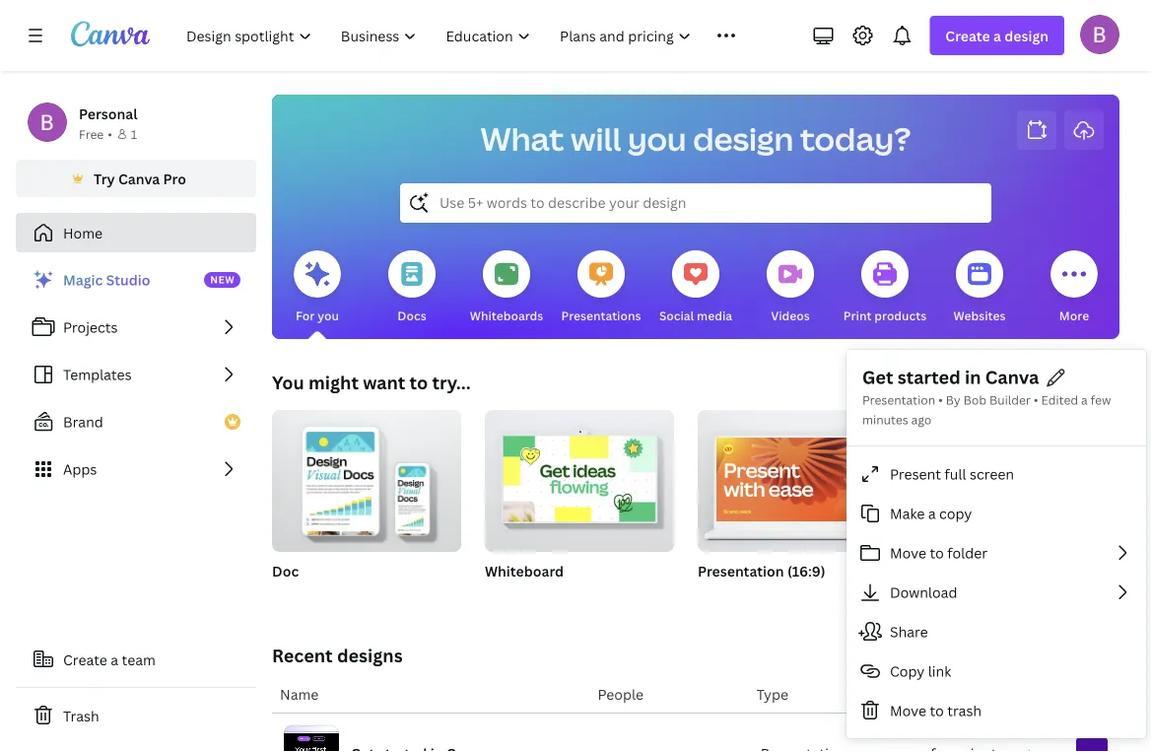 Task type: locate. For each thing, give the bounding box(es) containing it.
more
[[1060, 307, 1090, 323]]

you
[[628, 117, 687, 160], [318, 307, 339, 323]]

0 vertical spatial to
[[410, 370, 428, 394]]

0 vertical spatial create
[[946, 26, 991, 45]]

move to folder button
[[847, 534, 1147, 573]]

move inside "button"
[[891, 544, 927, 562]]

canva up builder
[[986, 365, 1040, 390]]

create a team
[[63, 650, 156, 669]]

move for move to folder
[[891, 544, 927, 562]]

video
[[911, 562, 950, 580]]

0 horizontal spatial design
[[693, 117, 794, 160]]

0 vertical spatial canva
[[118, 169, 160, 188]]

1 vertical spatial design
[[693, 117, 794, 160]]

create a design
[[946, 26, 1049, 45]]

create for create a team
[[63, 650, 107, 669]]

type
[[757, 685, 789, 704]]

0 vertical spatial design
[[1005, 26, 1049, 45]]

1 horizontal spatial presentation
[[863, 392, 936, 408]]

1 horizontal spatial create
[[946, 26, 991, 45]]

present full screen
[[891, 465, 1015, 484]]

download
[[891, 583, 958, 602]]

1 vertical spatial to
[[930, 544, 945, 562]]

create a team button
[[16, 640, 256, 679]]

2 vertical spatial to
[[930, 701, 945, 720]]

move for move to trash
[[891, 701, 927, 720]]

a inside make a copy button
[[929, 504, 937, 523]]

2 move from the top
[[891, 701, 927, 720]]

to left the folder
[[930, 544, 945, 562]]

1 move from the top
[[891, 544, 927, 562]]

trash link
[[16, 696, 256, 736]]

create inside dropdown button
[[946, 26, 991, 45]]

1 horizontal spatial canva
[[986, 365, 1040, 390]]

(16:9)
[[788, 562, 826, 580]]

1 vertical spatial canva
[[986, 365, 1040, 390]]

to left trash on the right
[[930, 701, 945, 720]]

presentation inside presentation (16:9) group
[[698, 562, 785, 580]]

social media button
[[660, 237, 733, 339]]

download button
[[847, 573, 1147, 612]]

presentation up minutes
[[863, 392, 936, 408]]

canva inside try canva pro button
[[118, 169, 160, 188]]

in
[[965, 365, 982, 390]]

design inside dropdown button
[[1005, 26, 1049, 45]]

0 vertical spatial presentation
[[863, 392, 936, 408]]

present full screen button
[[847, 455, 1147, 494]]

presentation for presentation (16:9)
[[698, 562, 785, 580]]

a inside create a team button
[[111, 650, 118, 669]]

share
[[891, 623, 929, 641]]

screen
[[970, 465, 1015, 484]]

recent
[[272, 643, 333, 668]]

whiteboards
[[470, 307, 544, 323]]

personal
[[79, 104, 137, 123]]

projects link
[[16, 308, 256, 347]]

you right will
[[628, 117, 687, 160]]

minutes
[[863, 412, 909, 428]]

try canva pro button
[[16, 160, 256, 197]]

a inside edited a few minutes ago
[[1082, 392, 1088, 408]]

to inside button
[[930, 701, 945, 720]]

design up the search 'search box'
[[693, 117, 794, 160]]

0 horizontal spatial canva
[[118, 169, 160, 188]]

you right "for"
[[318, 307, 339, 323]]

presentation left the (16:9)
[[698, 562, 785, 580]]

templates link
[[16, 355, 256, 394]]

present
[[891, 465, 942, 484]]

recent designs
[[272, 643, 403, 668]]

media
[[697, 307, 733, 323]]

make a copy button
[[847, 494, 1147, 534]]

make a copy
[[891, 504, 973, 523]]

move inside button
[[891, 701, 927, 720]]

1 vertical spatial move
[[891, 701, 927, 720]]

to inside "button"
[[930, 544, 945, 562]]

a inside create a design dropdown button
[[994, 26, 1002, 45]]

new
[[210, 273, 235, 286]]

trash
[[948, 701, 982, 720]]

group for whiteboard
[[485, 402, 675, 552]]

create inside button
[[63, 650, 107, 669]]

edited a few minutes ago
[[863, 392, 1112, 428]]

0 vertical spatial move
[[891, 544, 927, 562]]

presentation
[[863, 392, 936, 408], [698, 562, 785, 580]]

top level navigation element
[[174, 16, 749, 55], [174, 16, 749, 55]]

a for design
[[994, 26, 1002, 45]]

design left bob builder 'icon' on the top right of the page
[[1005, 26, 1049, 45]]

want
[[363, 370, 406, 394]]

0 vertical spatial you
[[628, 117, 687, 160]]

0 horizontal spatial you
[[318, 307, 339, 323]]

canva inside get started in canva button
[[986, 365, 1040, 390]]

move
[[891, 544, 927, 562], [891, 701, 927, 720]]

move down copy
[[891, 701, 927, 720]]

1 horizontal spatial you
[[628, 117, 687, 160]]

to left try...
[[410, 370, 428, 394]]

canva right try
[[118, 169, 160, 188]]

to for move to folder
[[930, 544, 945, 562]]

0 horizontal spatial create
[[63, 650, 107, 669]]

home link
[[16, 213, 256, 252]]

copy link button
[[847, 652, 1147, 691]]

group
[[272, 402, 462, 552], [485, 402, 675, 552], [698, 410, 888, 552], [911, 410, 1101, 552]]

ago
[[912, 412, 932, 428]]

social media
[[660, 307, 733, 323]]

create a design button
[[930, 16, 1065, 55]]

try canva pro
[[94, 169, 186, 188]]

team
[[122, 650, 156, 669]]

pro
[[163, 169, 186, 188]]

list
[[16, 260, 256, 489]]

you inside button
[[318, 307, 339, 323]]

0 horizontal spatial presentation
[[698, 562, 785, 580]]

by bob builder
[[946, 392, 1031, 408]]

a for copy
[[929, 504, 937, 523]]

a
[[994, 26, 1002, 45], [1082, 392, 1088, 408], [929, 504, 937, 523], [111, 650, 118, 669]]

move down make
[[891, 544, 927, 562]]

None search field
[[400, 183, 992, 223]]

1 vertical spatial create
[[63, 650, 107, 669]]

copy
[[940, 504, 973, 523]]

will
[[571, 117, 622, 160]]

1 vertical spatial presentation
[[698, 562, 785, 580]]

create
[[946, 26, 991, 45], [63, 650, 107, 669]]

websites
[[954, 307, 1006, 323]]

bob builder image
[[1081, 15, 1120, 54]]

1 horizontal spatial design
[[1005, 26, 1049, 45]]

1 vertical spatial you
[[318, 307, 339, 323]]

a for team
[[111, 650, 118, 669]]



Task type: vqa. For each thing, say whether or not it's contained in the screenshot.
By Bob Builder
yes



Task type: describe. For each thing, give the bounding box(es) containing it.
apps
[[63, 460, 97, 479]]

move to trash
[[891, 701, 982, 720]]

whiteboard unlimited
[[485, 562, 564, 604]]

full
[[945, 465, 967, 484]]

folder
[[948, 544, 988, 562]]

print
[[844, 307, 872, 323]]

studio
[[106, 271, 150, 289]]

presentations
[[562, 307, 642, 323]]

templates
[[63, 365, 132, 384]]

for
[[296, 307, 315, 323]]

doc
[[272, 562, 299, 580]]

builder
[[990, 392, 1031, 408]]

people
[[598, 685, 644, 704]]

group for video
[[911, 410, 1101, 552]]

what will you design today?
[[481, 117, 912, 160]]

1
[[131, 126, 137, 142]]

you might want to try...
[[272, 370, 471, 394]]

unlimited
[[485, 587, 541, 604]]

what
[[481, 117, 565, 160]]

home
[[63, 223, 103, 242]]

copy link
[[891, 662, 952, 681]]

group for doc
[[272, 402, 462, 552]]

a for few
[[1082, 392, 1088, 408]]

projects
[[63, 318, 118, 337]]

brand link
[[16, 402, 256, 442]]

apps link
[[16, 450, 256, 489]]

create for create a design
[[946, 26, 991, 45]]

share button
[[847, 612, 1147, 652]]

videos
[[771, 307, 810, 323]]

make
[[891, 504, 925, 523]]

free •
[[79, 126, 112, 142]]

for you
[[296, 307, 339, 323]]

name
[[280, 685, 319, 704]]

docs button
[[389, 237, 436, 339]]

move to folder
[[891, 544, 988, 562]]

started
[[898, 365, 961, 390]]

•
[[108, 126, 112, 142]]

whiteboard
[[485, 562, 564, 580]]

presentation (16:9)
[[698, 562, 826, 580]]

Search search field
[[440, 184, 953, 222]]

get started in canva
[[863, 365, 1040, 390]]

might
[[309, 370, 359, 394]]

whiteboards button
[[470, 237, 544, 339]]

to for move to trash
[[930, 701, 945, 720]]

videos button
[[767, 237, 815, 339]]

designs
[[337, 643, 403, 668]]

bob
[[964, 392, 987, 408]]

edited
[[1042, 392, 1079, 408]]

free
[[79, 126, 104, 142]]

try...
[[432, 370, 471, 394]]

brand
[[63, 413, 103, 431]]

list containing magic studio
[[16, 260, 256, 489]]

try
[[94, 169, 115, 188]]

few
[[1091, 392, 1112, 408]]

get
[[863, 365, 894, 390]]

trash
[[63, 707, 99, 725]]

link
[[929, 662, 952, 681]]

move to trash button
[[847, 691, 1147, 731]]

presentation for presentation
[[863, 392, 936, 408]]

video group
[[911, 410, 1101, 606]]

magic
[[63, 271, 103, 289]]

products
[[875, 307, 927, 323]]

doc group
[[272, 402, 462, 606]]

copy
[[891, 662, 925, 681]]

presentations button
[[562, 237, 642, 339]]

websites button
[[954, 237, 1006, 339]]

group for presentation (16:9)
[[698, 410, 888, 552]]

for you button
[[294, 237, 341, 339]]

docs
[[398, 307, 427, 323]]

print products
[[844, 307, 927, 323]]

social
[[660, 307, 694, 323]]

print products button
[[844, 237, 927, 339]]

you
[[272, 370, 305, 394]]

get started in canva button
[[863, 365, 1040, 391]]

today?
[[801, 117, 912, 160]]

by
[[946, 392, 961, 408]]

presentation (16:9) group
[[698, 410, 888, 606]]

whiteboard group
[[485, 402, 675, 606]]



